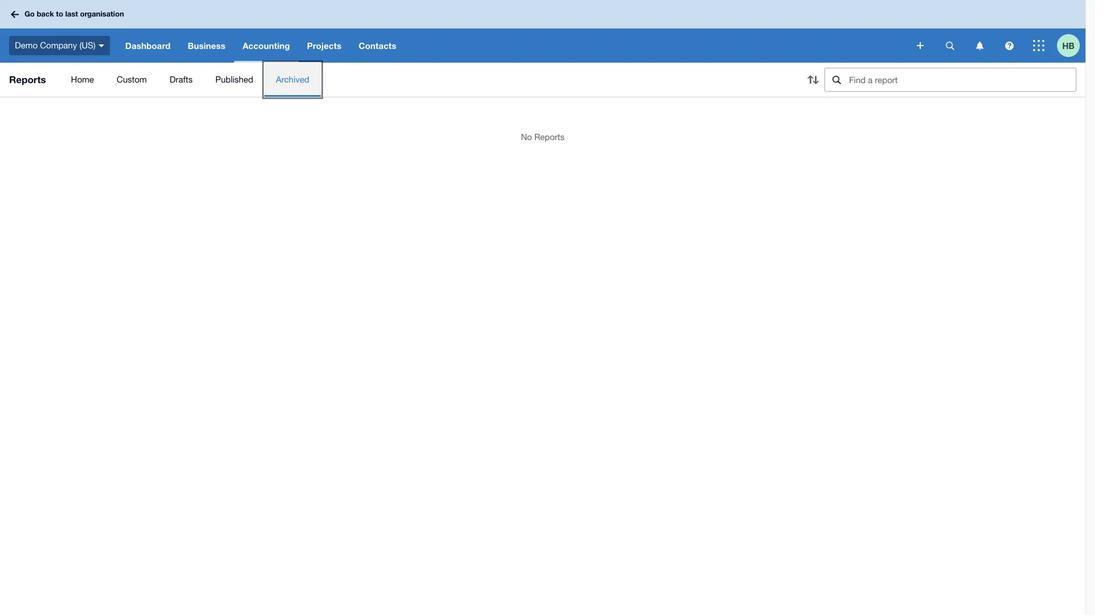 Task type: vqa. For each thing, say whether or not it's contained in the screenshot.
HB
yes



Task type: locate. For each thing, give the bounding box(es) containing it.
published link
[[204, 63, 265, 97]]

hb button
[[1057, 28, 1085, 63]]

demo company (us) button
[[0, 28, 117, 63]]

archived menu item
[[265, 63, 321, 97]]

reports down demo
[[9, 74, 46, 85]]

svg image inside 'demo company (us)' popup button
[[98, 44, 104, 47]]

archived link
[[265, 63, 321, 97]]

drafts
[[170, 75, 193, 84]]

to
[[56, 9, 63, 18]]

projects button
[[298, 28, 350, 63]]

0 vertical spatial reports
[[9, 74, 46, 85]]

1 horizontal spatial reports
[[534, 132, 565, 142]]

archived
[[276, 75, 309, 84]]

svg image
[[1005, 41, 1013, 50], [98, 44, 104, 47]]

accounting button
[[234, 28, 298, 63]]

navigation containing dashboard
[[117, 28, 909, 63]]

(us)
[[79, 40, 96, 50]]

home link
[[60, 63, 105, 97]]

reports right the no
[[534, 132, 565, 142]]

contacts
[[359, 40, 396, 51]]

reports
[[9, 74, 46, 85], [534, 132, 565, 142]]

projects
[[307, 40, 342, 51]]

svg image
[[11, 11, 19, 18], [1033, 40, 1044, 51], [946, 41, 954, 50], [976, 41, 983, 50], [917, 42, 924, 49]]

navigation
[[117, 28, 909, 63]]

organisation
[[80, 9, 124, 18]]

banner
[[0, 0, 1085, 63]]

no reports
[[521, 132, 565, 142]]

custom
[[117, 75, 147, 84]]

menu
[[60, 63, 793, 97]]

hb
[[1062, 40, 1075, 50]]

no
[[521, 132, 532, 142]]

0 horizontal spatial svg image
[[98, 44, 104, 47]]

dashboard
[[125, 40, 171, 51]]

None field
[[825, 68, 1076, 92]]

menu containing home
[[60, 63, 793, 97]]



Task type: describe. For each thing, give the bounding box(es) containing it.
last
[[65, 9, 78, 18]]

home
[[71, 75, 94, 84]]

business button
[[179, 28, 234, 63]]

contacts button
[[350, 28, 405, 63]]

company
[[40, 40, 77, 50]]

1 vertical spatial reports
[[534, 132, 565, 142]]

dashboard link
[[117, 28, 179, 63]]

navigation inside banner
[[117, 28, 909, 63]]

go back to last organisation
[[25, 9, 124, 18]]

1 horizontal spatial svg image
[[1005, 41, 1013, 50]]

accounting
[[243, 40, 290, 51]]

banner containing hb
[[0, 0, 1085, 63]]

demo company (us)
[[15, 40, 96, 50]]

go back to last organisation link
[[7, 4, 131, 24]]

back
[[37, 9, 54, 18]]

0 horizontal spatial reports
[[9, 74, 46, 85]]

custom link
[[105, 63, 158, 97]]

business
[[188, 40, 225, 51]]

svg image inside go back to last organisation link
[[11, 11, 19, 18]]

demo
[[15, 40, 38, 50]]

drafts link
[[158, 63, 204, 97]]

go
[[25, 9, 35, 18]]

sort reports image
[[802, 68, 825, 91]]

published
[[215, 75, 253, 84]]

Find a report text field
[[848, 68, 1076, 91]]



